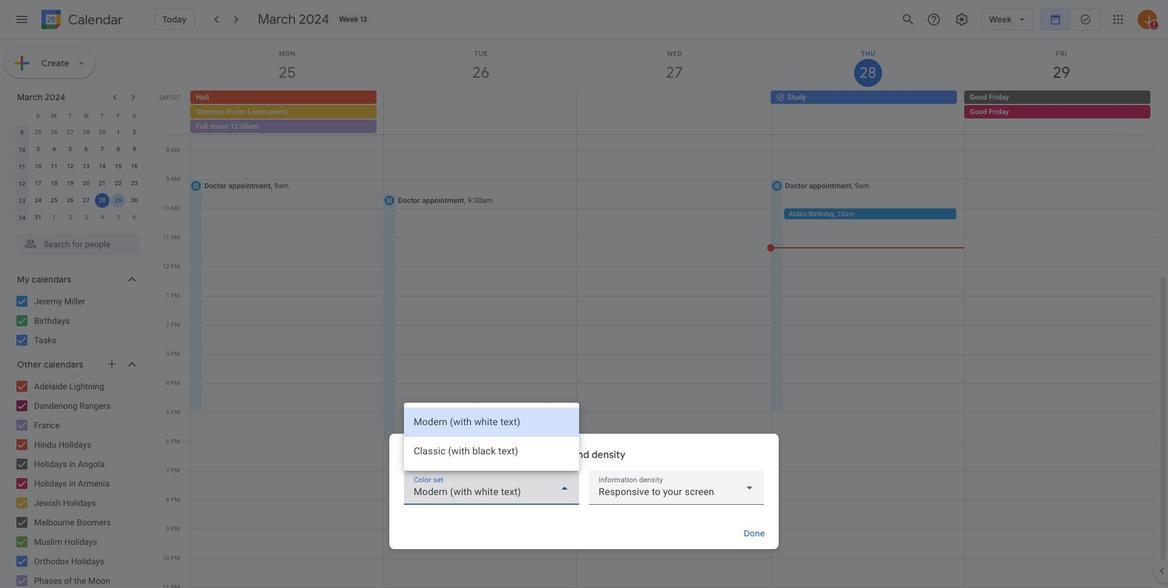 Task type: locate. For each thing, give the bounding box(es) containing it.
11 element
[[47, 159, 61, 174]]

1 element
[[111, 125, 126, 140]]

heading inside calendar element
[[66, 12, 123, 27]]

23 element
[[127, 176, 142, 191]]

18 element
[[47, 176, 61, 191]]

heading
[[66, 12, 123, 27]]

april 4 element
[[95, 211, 110, 225]]

column header
[[14, 107, 30, 124]]

february 27 element
[[63, 125, 77, 140]]

31 element
[[31, 211, 45, 225]]

grid
[[156, 40, 1168, 589]]

option
[[404, 408, 579, 437], [404, 437, 579, 467]]

column header inside march 2024 grid
[[14, 107, 30, 124]]

1 option from the top
[[404, 408, 579, 437]]

19 element
[[63, 176, 77, 191]]

cell
[[190, 91, 384, 134], [384, 91, 577, 134], [577, 91, 771, 134], [964, 91, 1158, 134], [94, 192, 110, 209], [110, 192, 126, 209]]

None search field
[[0, 229, 151, 256]]

april 5 element
[[111, 211, 126, 225]]

april 3 element
[[79, 211, 94, 225]]

dialog
[[389, 403, 779, 550]]

16 element
[[127, 159, 142, 174]]

february 28 element
[[79, 125, 94, 140]]

17 element
[[31, 176, 45, 191]]

30 element
[[127, 193, 142, 208]]

26 element
[[63, 193, 77, 208]]

22 element
[[111, 176, 126, 191]]

3 element
[[31, 142, 45, 157]]

24 element
[[31, 193, 45, 208]]

row
[[185, 91, 1168, 134], [14, 107, 142, 124], [14, 124, 142, 141], [14, 141, 142, 158], [14, 158, 142, 175], [14, 175, 142, 192], [14, 192, 142, 209], [14, 209, 142, 226]]

20 element
[[79, 176, 94, 191]]

april 6 element
[[127, 211, 142, 225]]

calendar element
[[39, 7, 123, 34]]

february 29 element
[[95, 125, 110, 140]]

None field
[[404, 472, 579, 506], [589, 472, 764, 506], [404, 472, 579, 506], [589, 472, 764, 506]]

25 element
[[47, 193, 61, 208]]

row group
[[14, 124, 142, 226]]

8 element
[[111, 142, 126, 157]]



Task type: describe. For each thing, give the bounding box(es) containing it.
13 element
[[79, 159, 94, 174]]

2 option from the top
[[404, 437, 579, 467]]

6 element
[[79, 142, 94, 157]]

february 26 element
[[47, 125, 61, 140]]

other calendars list
[[2, 377, 151, 589]]

9 element
[[127, 142, 142, 157]]

april 1 element
[[47, 211, 61, 225]]

5 element
[[63, 142, 77, 157]]

march 2024 grid
[[12, 107, 142, 226]]

main drawer image
[[15, 12, 29, 27]]

2 element
[[127, 125, 142, 140]]

row group inside march 2024 grid
[[14, 124, 142, 226]]

21 element
[[95, 176, 110, 191]]

28, today element
[[95, 193, 110, 208]]

29 element
[[111, 193, 126, 208]]

10 element
[[31, 159, 45, 174]]

my calendars list
[[2, 292, 151, 350]]

14 element
[[95, 159, 110, 174]]

april 2 element
[[63, 211, 77, 225]]

4 element
[[47, 142, 61, 157]]

27 element
[[79, 193, 94, 208]]

7 element
[[95, 142, 110, 157]]

february 25 element
[[31, 125, 45, 140]]

color set list box
[[404, 403, 579, 472]]

15 element
[[111, 159, 126, 174]]

12 element
[[63, 159, 77, 174]]



Task type: vqa. For each thing, say whether or not it's contained in the screenshot.
27 element
yes



